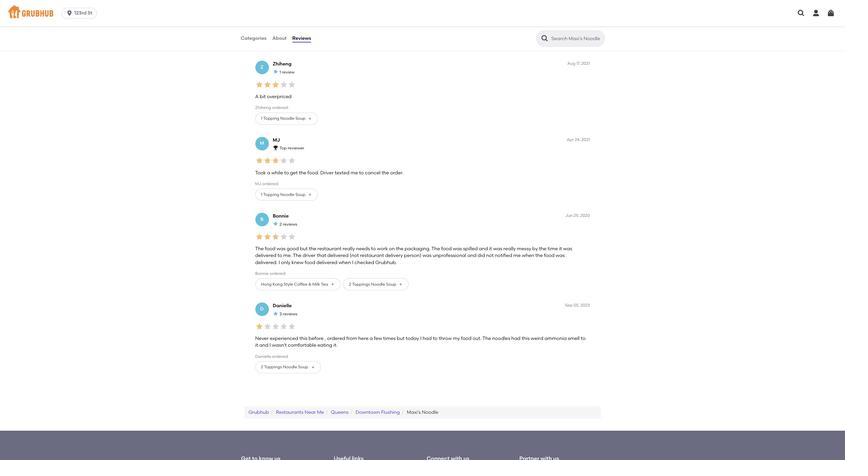 Task type: describe. For each thing, give the bounding box(es) containing it.
i left only
[[279, 260, 280, 265]]

food down driver
[[305, 260, 315, 265]]

24,
[[575, 137, 581, 142]]

texted
[[335, 170, 350, 176]]

top reviewer
[[280, 146, 304, 151]]

2021 for a bit overpriced
[[582, 61, 590, 66]]

hong
[[261, 282, 272, 287]]

reviewer
[[288, 146, 304, 151]]

2 really from the left
[[504, 246, 516, 252]]

very
[[270, 39, 279, 45]]

tea
[[321, 282, 328, 287]]

to left me.
[[278, 253, 282, 259]]

style
[[284, 282, 293, 287]]

,
[[325, 336, 326, 342]]

1 vertical spatial 2 toppings noodle soup
[[261, 365, 308, 370]]

m
[[260, 141, 264, 146]]

topping for overpriced
[[263, 116, 279, 121]]

2 had from the left
[[512, 336, 521, 342]]

a bit overpriced
[[255, 94, 292, 100]]

bonnie ordered:
[[255, 271, 286, 276]]

it was very bland.
[[255, 39, 295, 45]]

took
[[255, 170, 266, 176]]

queens link
[[331, 410, 349, 415]]

grubhub
[[249, 410, 269, 415]]

zhiheng for zhiheng
[[273, 61, 292, 67]]

sep 05, 2023
[[565, 303, 590, 308]]

times
[[383, 336, 396, 342]]

0 vertical spatial a
[[267, 170, 270, 176]]

05,
[[574, 303, 580, 308]]

experienced
[[270, 336, 298, 342]]

driver
[[320, 170, 334, 176]]

food down "time"
[[544, 253, 555, 259]]

grubhub link
[[249, 410, 269, 415]]

0 vertical spatial 2 toppings noodle soup
[[349, 282, 396, 287]]

by
[[533, 246, 538, 252]]

zhiheng for zhiheng ordered:
[[255, 105, 271, 110]]

to left cancel
[[359, 170, 364, 176]]

trophy icon image
[[273, 145, 278, 151]]

123rd st button
[[62, 8, 100, 19]]

soup for this
[[298, 365, 308, 370]]

jun 25, 2020
[[566, 213, 590, 218]]

get
[[290, 170, 298, 176]]

svg image inside "123rd st" button
[[66, 10, 73, 17]]

&
[[308, 282, 312, 287]]

to left work
[[371, 246, 376, 252]]

categories
[[241, 35, 267, 41]]

1 horizontal spatial svg image
[[797, 9, 806, 17]]

never
[[255, 336, 269, 342]]

overpriced
[[267, 94, 292, 100]]

today
[[406, 336, 419, 342]]

1 this from the left
[[300, 336, 308, 342]]

and inside never experienced this before , ordered from here a few times  but today i had to throw my food out. the noodles had this weird ammonia smell to it and i wasn't comfortable eating it.
[[259, 343, 268, 348]]

2 for left 2 toppings noodle soup button
[[261, 365, 263, 370]]

out.
[[473, 336, 482, 342]]

downtown flushing link
[[356, 410, 400, 415]]

only
[[281, 260, 291, 265]]

0 horizontal spatial toppings
[[264, 365, 282, 370]]

food up delivered.
[[265, 246, 276, 252]]

noodle right maxi's
[[422, 410, 439, 415]]

soup for overpriced
[[296, 116, 306, 121]]

unprofessional
[[433, 253, 466, 259]]

ordered: for a
[[262, 182, 279, 186]]

0 vertical spatial 1
[[280, 70, 281, 75]]

me.
[[283, 253, 292, 259]]

me inside the food was good but the restaurant really needs to work on the packaging. the food was spilled and it was really messy by the time it was delivered to me. the driver that delivered (not restaurant delivery person) was unprofessional and did not notified me when the food was delivered. i only knew food delivered when i checked grubhub.
[[514, 253, 521, 259]]

the up unprofessional
[[432, 246, 440, 252]]

z
[[261, 64, 264, 70]]

0 horizontal spatial me
[[351, 170, 358, 176]]

0 horizontal spatial restaurant
[[318, 246, 342, 252]]

kong
[[273, 282, 283, 287]]

topping for while
[[263, 192, 279, 197]]

few
[[374, 336, 382, 342]]

order.
[[390, 170, 404, 176]]

on
[[389, 246, 395, 252]]

packaging.
[[405, 246, 431, 252]]

ammonia
[[545, 336, 567, 342]]

1 horizontal spatial restaurant
[[360, 253, 384, 259]]

delivered.
[[255, 260, 278, 265]]

reviews for danielle
[[283, 312, 298, 317]]

before
[[309, 336, 324, 342]]

2 for 2 toppings noodle soup button to the top
[[349, 282, 351, 287]]

food inside never experienced this before , ordered from here a few times  but today i had to throw my food out. the noodles had this weird ammonia smell to it and i wasn't comfortable eating it.
[[461, 336, 472, 342]]

top
[[280, 146, 287, 151]]

the food was good but the restaurant really needs to work on the packaging. the food was spilled and it was really messy by the time it was delivered to me. the driver that delivered (not restaurant delivery person) was unprofessional and did not notified me when the food was delivered. i only knew food delivered when i checked grubhub.
[[255, 246, 572, 265]]

danielle ordered:
[[255, 354, 289, 359]]

to left throw
[[433, 336, 438, 342]]

the right get
[[299, 170, 306, 176]]

25,
[[574, 213, 580, 218]]

jun
[[566, 213, 573, 218]]

delivered up delivered.
[[255, 253, 276, 259]]

reviews button
[[292, 26, 312, 51]]

1 topping noodle soup button for while
[[255, 189, 318, 201]]

knew
[[292, 260, 304, 265]]

mj for mj
[[273, 137, 280, 143]]

3 reviews
[[280, 312, 298, 317]]

me
[[317, 410, 324, 415]]

apr 24, 2021
[[567, 137, 590, 142]]

i left wasn't
[[270, 343, 271, 348]]

d
[[260, 306, 264, 312]]

plus icon image for this
[[311, 366, 315, 370]]

needs
[[356, 246, 370, 252]]

coffee
[[294, 282, 308, 287]]

ordered
[[327, 336, 345, 342]]

main navigation navigation
[[0, 0, 845, 26]]

my
[[453, 336, 460, 342]]

downtown flushing
[[356, 410, 400, 415]]

bland.
[[280, 39, 295, 45]]

to right smell
[[581, 336, 586, 342]]

good
[[287, 246, 299, 252]]

while
[[271, 170, 283, 176]]

0 vertical spatial 2
[[280, 222, 282, 227]]

about button
[[272, 26, 287, 51]]

the up driver
[[309, 246, 316, 252]]

maxi's
[[407, 410, 421, 415]]

st
[[88, 10, 92, 16]]

mj for mj ordered:
[[255, 182, 261, 186]]

throw
[[439, 336, 452, 342]]

ordered: for bit
[[272, 105, 289, 110]]

work
[[377, 246, 388, 252]]

reviews
[[292, 35, 311, 41]]

hong kong style coffee & milk tea
[[261, 282, 328, 287]]



Task type: locate. For each thing, give the bounding box(es) containing it.
2 toppings noodle soup
[[349, 282, 396, 287], [261, 365, 308, 370]]

messy
[[517, 246, 531, 252]]

restaurant up checked
[[360, 253, 384, 259]]

2021
[[582, 61, 590, 66], [582, 137, 590, 142]]

0 horizontal spatial and
[[259, 343, 268, 348]]

1 horizontal spatial danielle
[[273, 303, 292, 309]]

weird
[[531, 336, 544, 342]]

and down never
[[259, 343, 268, 348]]

1 topping noodle soup button down the mj ordered:
[[255, 189, 318, 201]]

ordered: down while
[[262, 182, 279, 186]]

noodle down danielle ordered: at the bottom of the page
[[283, 365, 297, 370]]

delivered down that on the left of the page
[[316, 260, 338, 265]]

0 vertical spatial 1 topping noodle soup button
[[255, 113, 318, 125]]

0 horizontal spatial 2 toppings noodle soup button
[[255, 361, 321, 374]]

really up (not
[[343, 246, 355, 252]]

0 vertical spatial 1 topping noodle soup
[[261, 116, 306, 121]]

123rd st
[[74, 10, 92, 16]]

it inside never experienced this before , ordered from here a few times  but today i had to throw my food out. the noodles had this weird ammonia smell to it and i wasn't comfortable eating it.
[[255, 343, 258, 348]]

2 topping from the top
[[263, 192, 279, 197]]

1 topping noodle soup button for overpriced
[[255, 113, 318, 125]]

1 topping noodle soup down zhiheng ordered:
[[261, 116, 306, 121]]

0 horizontal spatial bonnie
[[255, 271, 269, 276]]

0 vertical spatial restaurant
[[318, 246, 342, 252]]

zhiheng ordered:
[[255, 105, 289, 110]]

0 horizontal spatial svg image
[[66, 10, 73, 17]]

was down packaging.
[[423, 253, 432, 259]]

0 vertical spatial reviews
[[283, 222, 297, 227]]

1 horizontal spatial had
[[512, 336, 521, 342]]

near
[[305, 410, 316, 415]]

it up not
[[489, 246, 492, 252]]

food right my
[[461, 336, 472, 342]]

was down "time"
[[556, 253, 565, 259]]

2 2021 from the top
[[582, 137, 590, 142]]

2 down danielle ordered: at the bottom of the page
[[261, 365, 263, 370]]

food
[[265, 246, 276, 252], [441, 246, 452, 252], [544, 253, 555, 259], [305, 260, 315, 265], [461, 336, 472, 342]]

i
[[279, 260, 280, 265], [352, 260, 353, 265], [420, 336, 422, 342], [270, 343, 271, 348]]

notified
[[495, 253, 512, 259]]

0 horizontal spatial 2 toppings noodle soup
[[261, 365, 308, 370]]

2 toppings noodle soup button
[[343, 279, 409, 291], [255, 361, 321, 374]]

the up knew
[[293, 253, 302, 259]]

this left weird
[[522, 336, 530, 342]]

1 vertical spatial 2021
[[582, 137, 590, 142]]

reviews for bonnie
[[283, 222, 297, 227]]

1 review
[[280, 70, 295, 75]]

2 1 topping noodle soup button from the top
[[255, 189, 318, 201]]

1 vertical spatial danielle
[[255, 354, 271, 359]]

milk
[[312, 282, 320, 287]]

soup down grubhub.
[[386, 282, 396, 287]]

2 vertical spatial 1
[[261, 192, 263, 197]]

3
[[280, 312, 282, 317]]

ordered: down wasn't
[[272, 354, 289, 359]]

0 vertical spatial bonnie
[[273, 213, 289, 219]]

danielle for danielle ordered:
[[255, 354, 271, 359]]

me down 'messy'
[[514, 253, 521, 259]]

sep
[[565, 303, 573, 308]]

the inside never experienced this before , ordered from here a few times  but today i had to throw my food out. the noodles had this weird ammonia smell to it and i wasn't comfortable eating it.
[[483, 336, 491, 342]]

the down by
[[536, 253, 543, 259]]

2 horizontal spatial and
[[479, 246, 488, 252]]

topping
[[263, 116, 279, 121], [263, 192, 279, 197]]

(not
[[350, 253, 359, 259]]

topping down the mj ordered:
[[263, 192, 279, 197]]

the right by
[[539, 246, 547, 252]]

bonnie up 2 reviews
[[273, 213, 289, 219]]

ordered: for experienced
[[272, 354, 289, 359]]

noodle for while
[[280, 192, 295, 197]]

0 vertical spatial 2021
[[582, 61, 590, 66]]

Search Maxi's Noodle search field
[[551, 35, 603, 42]]

2023
[[581, 303, 590, 308]]

1 down zhiheng ordered:
[[261, 116, 263, 121]]

ordered:
[[272, 105, 289, 110], [262, 182, 279, 186], [270, 271, 286, 276], [272, 354, 289, 359]]

soup up reviewer on the left top of the page
[[296, 116, 306, 121]]

1 vertical spatial 1
[[261, 116, 263, 121]]

1 really from the left
[[343, 246, 355, 252]]

a
[[255, 94, 259, 100]]

2 vertical spatial 2
[[261, 365, 263, 370]]

svg image right svg image
[[827, 9, 835, 17]]

1 horizontal spatial bonnie
[[273, 213, 289, 219]]

2 1 topping noodle soup from the top
[[261, 192, 306, 197]]

here
[[358, 336, 369, 342]]

1 vertical spatial topping
[[263, 192, 279, 197]]

0 vertical spatial and
[[479, 246, 488, 252]]

0 vertical spatial when
[[522, 253, 534, 259]]

queens
[[331, 410, 349, 415]]

reviews up good
[[283, 222, 297, 227]]

1 1 topping noodle soup button from the top
[[255, 113, 318, 125]]

aug
[[568, 61, 576, 66]]

toppings down danielle ordered: at the bottom of the page
[[264, 365, 282, 370]]

2 horizontal spatial it
[[559, 246, 562, 252]]

had
[[423, 336, 432, 342], [512, 336, 521, 342]]

when down 'messy'
[[522, 253, 534, 259]]

was right "time"
[[563, 246, 572, 252]]

from
[[347, 336, 357, 342]]

0 vertical spatial topping
[[263, 116, 279, 121]]

mj ordered:
[[255, 182, 279, 186]]

food up unprofessional
[[441, 246, 452, 252]]

1 topping noodle soup for overpriced
[[261, 116, 306, 121]]

grubhub.
[[375, 260, 397, 265]]

1 horizontal spatial it
[[489, 246, 492, 252]]

ordered: up kong
[[270, 271, 286, 276]]

this up comfortable at the bottom
[[300, 336, 308, 342]]

1 horizontal spatial 2
[[280, 222, 282, 227]]

123rd
[[74, 10, 87, 16]]

0 vertical spatial danielle
[[273, 303, 292, 309]]

bit
[[260, 94, 266, 100]]

but inside the food was good but the restaurant really needs to work on the packaging. the food was spilled and it was really messy by the time it was delivered to me. the driver that delivered (not restaurant delivery person) was unprofessional and did not notified me when the food was delivered. i only knew food delivered when i checked grubhub.
[[300, 246, 308, 252]]

delivered
[[255, 253, 276, 259], [328, 253, 349, 259], [316, 260, 338, 265]]

topping down zhiheng ordered:
[[263, 116, 279, 121]]

mj up trophy icon
[[273, 137, 280, 143]]

2 right b
[[280, 222, 282, 227]]

downtown
[[356, 410, 380, 415]]

it right "time"
[[559, 246, 562, 252]]

0 vertical spatial zhiheng
[[273, 61, 292, 67]]

search icon image
[[541, 34, 549, 43]]

1 down the mj ordered:
[[261, 192, 263, 197]]

svg image left 123rd at the left top of page
[[66, 10, 73, 17]]

2 right tea on the bottom
[[349, 282, 351, 287]]

noodles
[[492, 336, 510, 342]]

a left few
[[370, 336, 373, 342]]

delivered left (not
[[328, 253, 349, 259]]

1 had from the left
[[423, 336, 432, 342]]

2
[[280, 222, 282, 227], [349, 282, 351, 287], [261, 365, 263, 370]]

ordered: for food
[[270, 271, 286, 276]]

0 horizontal spatial 2
[[261, 365, 263, 370]]

2 reviews
[[280, 222, 297, 227]]

bonnie for bonnie ordered:
[[255, 271, 269, 276]]

but right times
[[397, 336, 405, 342]]

zhiheng
[[273, 61, 292, 67], [255, 105, 271, 110]]

0 vertical spatial 2 toppings noodle soup button
[[343, 279, 409, 291]]

restaurant up that on the left of the page
[[318, 246, 342, 252]]

1 topping noodle soup button
[[255, 113, 318, 125], [255, 189, 318, 201]]

driver
[[303, 253, 316, 259]]

danielle
[[273, 303, 292, 309], [255, 354, 271, 359]]

2021 for took a while to get the food. driver texted me to cancel the order.
[[582, 137, 590, 142]]

1 vertical spatial me
[[514, 253, 521, 259]]

reviews
[[283, 222, 297, 227], [283, 312, 298, 317]]

1 vertical spatial when
[[339, 260, 351, 265]]

to left get
[[284, 170, 289, 176]]

2021 right 24,
[[582, 137, 590, 142]]

1 topping noodle soup
[[261, 116, 306, 121], [261, 192, 306, 197]]

delivery
[[385, 253, 403, 259]]

plus icon image inside the hong kong style coffee & milk tea button
[[331, 283, 335, 287]]

plus icon image for while
[[308, 193, 312, 197]]

it
[[489, 246, 492, 252], [559, 246, 562, 252], [255, 343, 258, 348]]

apr
[[567, 137, 574, 142]]

danielle up 3 at left
[[273, 303, 292, 309]]

the right out.
[[483, 336, 491, 342]]

smell
[[568, 336, 580, 342]]

a
[[267, 170, 270, 176], [370, 336, 373, 342]]

1 vertical spatial reviews
[[283, 312, 298, 317]]

was up unprofessional
[[453, 246, 462, 252]]

1 1 topping noodle soup from the top
[[261, 116, 306, 121]]

1 topping from the top
[[263, 116, 279, 121]]

had right today
[[423, 336, 432, 342]]

0 horizontal spatial mj
[[255, 182, 261, 186]]

1 horizontal spatial and
[[468, 253, 477, 259]]

the
[[299, 170, 306, 176], [382, 170, 389, 176], [309, 246, 316, 252], [396, 246, 404, 252], [539, 246, 547, 252], [536, 253, 543, 259]]

2 toppings noodle soup down checked
[[349, 282, 396, 287]]

1 horizontal spatial mj
[[273, 137, 280, 143]]

noodle for overpriced
[[280, 116, 295, 121]]

star icon image
[[255, 26, 263, 34], [263, 26, 272, 34], [272, 26, 280, 34], [280, 26, 288, 34], [288, 26, 296, 34], [273, 69, 278, 74], [255, 81, 263, 89], [263, 81, 272, 89], [272, 81, 280, 89], [280, 81, 288, 89], [288, 81, 296, 89], [255, 157, 263, 165], [263, 157, 272, 165], [272, 157, 280, 165], [280, 157, 288, 165], [288, 157, 296, 165], [273, 221, 278, 227], [255, 233, 263, 241], [263, 233, 272, 241], [272, 233, 280, 241], [280, 233, 288, 241], [288, 233, 296, 241], [273, 311, 278, 316], [255, 323, 263, 331], [263, 323, 272, 331], [272, 323, 280, 331], [280, 323, 288, 331], [288, 323, 296, 331]]

toppings down checked
[[352, 282, 370, 287]]

cancel
[[365, 170, 381, 176]]

bonnie up hong
[[255, 271, 269, 276]]

1 vertical spatial but
[[397, 336, 405, 342]]

reviews right 3 at left
[[283, 312, 298, 317]]

1 horizontal spatial me
[[514, 253, 521, 259]]

1 topping noodle soup down the mj ordered:
[[261, 192, 306, 197]]

review
[[282, 70, 295, 75]]

1 for zhiheng
[[261, 116, 263, 121]]

0 vertical spatial me
[[351, 170, 358, 176]]

0 horizontal spatial zhiheng
[[255, 105, 271, 110]]

this
[[300, 336, 308, 342], [522, 336, 530, 342]]

1 horizontal spatial zhiheng
[[273, 61, 292, 67]]

0 vertical spatial but
[[300, 246, 308, 252]]

ordered: down overpriced on the top left of page
[[272, 105, 289, 110]]

plus icon image
[[308, 117, 312, 121], [308, 193, 312, 197], [331, 283, 335, 287], [399, 283, 403, 287], [311, 366, 315, 370]]

1 vertical spatial a
[[370, 336, 373, 342]]

zhiheng down bit
[[255, 105, 271, 110]]

did
[[478, 253, 485, 259]]

but inside never experienced this before , ordered from here a few times  but today i had to throw my food out. the noodles had this weird ammonia smell to it and i wasn't comfortable eating it.
[[397, 336, 405, 342]]

svg image left svg image
[[797, 9, 806, 17]]

was
[[259, 39, 269, 45], [277, 246, 286, 252], [453, 246, 462, 252], [493, 246, 502, 252], [563, 246, 572, 252], [423, 253, 432, 259], [556, 253, 565, 259]]

that
[[317, 253, 326, 259]]

it.
[[334, 343, 338, 348]]

never experienced this before , ordered from here a few times  but today i had to throw my food out. the noodles had this weird ammonia smell to it and i wasn't comfortable eating it.
[[255, 336, 586, 348]]

0 horizontal spatial but
[[300, 246, 308, 252]]

time
[[548, 246, 558, 252]]

restaurants near me
[[276, 410, 324, 415]]

2 this from the left
[[522, 336, 530, 342]]

2021 right 17,
[[582, 61, 590, 66]]

1 vertical spatial mj
[[255, 182, 261, 186]]

the right on
[[396, 246, 404, 252]]

1 2021 from the top
[[582, 61, 590, 66]]

1 vertical spatial zhiheng
[[255, 105, 271, 110]]

about
[[272, 35, 287, 41]]

wasn't
[[272, 343, 287, 348]]

0 horizontal spatial it
[[255, 343, 258, 348]]

1 vertical spatial 2
[[349, 282, 351, 287]]

really up notified
[[504, 246, 516, 252]]

plus icon image for overpriced
[[308, 117, 312, 121]]

bonnie for bonnie
[[273, 213, 289, 219]]

soup down get
[[296, 192, 306, 197]]

1 topping noodle soup button down zhiheng ordered:
[[255, 113, 318, 125]]

danielle down never
[[255, 354, 271, 359]]

zhiheng up "1 review" at the top left of the page
[[273, 61, 292, 67]]

1 vertical spatial bonnie
[[255, 271, 269, 276]]

2 toppings noodle soup down danielle ordered: at the bottom of the page
[[261, 365, 308, 370]]

1 horizontal spatial this
[[522, 336, 530, 342]]

0 horizontal spatial had
[[423, 336, 432, 342]]

1 vertical spatial 2 toppings noodle soup button
[[255, 361, 321, 374]]

1 vertical spatial toppings
[[264, 365, 282, 370]]

1 for mj
[[261, 192, 263, 197]]

0 vertical spatial toppings
[[352, 282, 370, 287]]

2 horizontal spatial svg image
[[827, 9, 835, 17]]

food.
[[308, 170, 319, 176]]

1 horizontal spatial really
[[504, 246, 516, 252]]

the
[[255, 246, 264, 252], [432, 246, 440, 252], [293, 253, 302, 259], [483, 336, 491, 342]]

17,
[[577, 61, 581, 66]]

was right the it
[[259, 39, 269, 45]]

b
[[260, 217, 264, 222]]

1 topping noodle soup for while
[[261, 192, 306, 197]]

eating
[[318, 343, 332, 348]]

restaurants near me link
[[276, 410, 324, 415]]

was up notified
[[493, 246, 502, 252]]

to
[[284, 170, 289, 176], [359, 170, 364, 176], [371, 246, 376, 252], [278, 253, 282, 259], [433, 336, 438, 342], [581, 336, 586, 342]]

1 vertical spatial 1 topping noodle soup
[[261, 192, 306, 197]]

but
[[300, 246, 308, 252], [397, 336, 405, 342]]

1 vertical spatial and
[[468, 253, 477, 259]]

2 horizontal spatial 2
[[349, 282, 351, 287]]

2 toppings noodle soup button down danielle ordered: at the bottom of the page
[[255, 361, 321, 374]]

mj down the took
[[255, 182, 261, 186]]

a inside never experienced this before , ordered from here a few times  but today i had to throw my food out. the noodles had this weird ammonia smell to it and i wasn't comfortable eating it.
[[370, 336, 373, 342]]

comfortable
[[288, 343, 316, 348]]

1 horizontal spatial toppings
[[352, 282, 370, 287]]

it down never
[[255, 343, 258, 348]]

1 vertical spatial restaurant
[[360, 253, 384, 259]]

1 horizontal spatial a
[[370, 336, 373, 342]]

soup down comfortable at the bottom
[[298, 365, 308, 370]]

the up delivered.
[[255, 246, 264, 252]]

danielle for danielle
[[273, 303, 292, 309]]

1 left review
[[280, 70, 281, 75]]

1 horizontal spatial 2 toppings noodle soup
[[349, 282, 396, 287]]

2 reviews from the top
[[283, 312, 298, 317]]

the left order.
[[382, 170, 389, 176]]

noodle down grubhub.
[[371, 282, 385, 287]]

0 horizontal spatial this
[[300, 336, 308, 342]]

categories button
[[240, 26, 267, 51]]

0 horizontal spatial really
[[343, 246, 355, 252]]

had right noodles
[[512, 336, 521, 342]]

soup for while
[[296, 192, 306, 197]]

0 horizontal spatial a
[[267, 170, 270, 176]]

noodle down zhiheng ordered:
[[280, 116, 295, 121]]

and down "spilled"
[[468, 253, 477, 259]]

2 vertical spatial and
[[259, 343, 268, 348]]

0 vertical spatial mj
[[273, 137, 280, 143]]

noodle for this
[[283, 365, 297, 370]]

1 reviews from the top
[[283, 222, 297, 227]]

me
[[351, 170, 358, 176], [514, 253, 521, 259]]

took a while to get the food. driver texted me to cancel the order.
[[255, 170, 404, 176]]

1 horizontal spatial when
[[522, 253, 534, 259]]

and up did
[[479, 246, 488, 252]]

i down (not
[[352, 260, 353, 265]]

1 horizontal spatial 2 toppings noodle soup button
[[343, 279, 409, 291]]

0 horizontal spatial danielle
[[255, 354, 271, 359]]

svg image
[[812, 9, 820, 17]]

i right today
[[420, 336, 422, 342]]

0 horizontal spatial when
[[339, 260, 351, 265]]

a right the took
[[267, 170, 270, 176]]

restaurants
[[276, 410, 304, 415]]

1 horizontal spatial but
[[397, 336, 405, 342]]

1 vertical spatial 1 topping noodle soup button
[[255, 189, 318, 201]]

but up driver
[[300, 246, 308, 252]]

me right texted at left top
[[351, 170, 358, 176]]

was up me.
[[277, 246, 286, 252]]

svg image
[[797, 9, 806, 17], [827, 9, 835, 17], [66, 10, 73, 17]]



Task type: vqa. For each thing, say whether or not it's contained in the screenshot.
second there from the left
no



